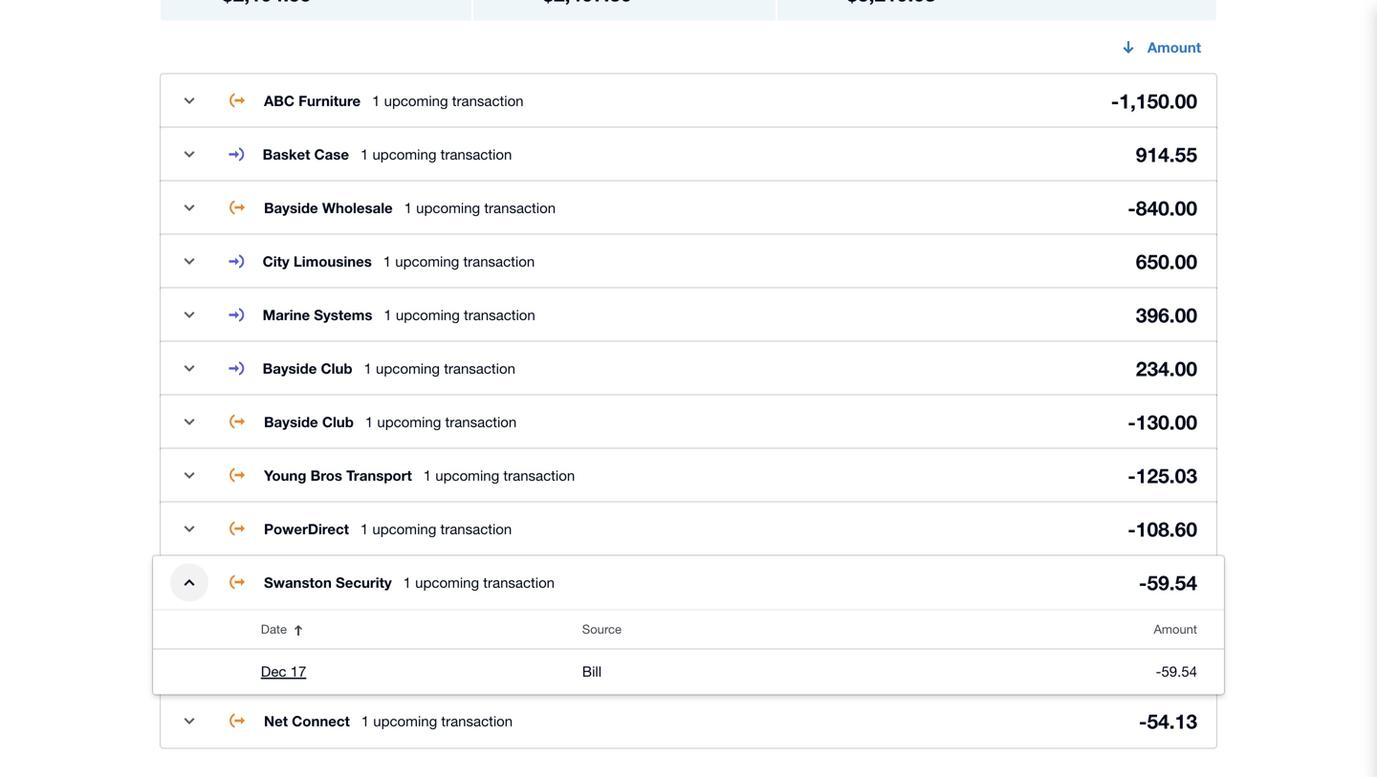Task type: locate. For each thing, give the bounding box(es) containing it.
1 up transport
[[365, 414, 373, 430]]

-
[[1111, 89, 1119, 113], [1128, 196, 1136, 220], [1128, 410, 1136, 434], [1128, 464, 1136, 488], [1128, 517, 1136, 541], [1139, 571, 1147, 595], [1156, 663, 1162, 680], [1139, 709, 1147, 733]]

- for bros
[[1128, 464, 1136, 488]]

net connect
[[264, 713, 350, 730]]

transaction
[[452, 92, 524, 109], [441, 146, 512, 163], [484, 199, 556, 216], [463, 253, 535, 270], [464, 307, 535, 323], [444, 360, 515, 377], [445, 414, 517, 430], [504, 467, 575, 484], [440, 521, 512, 538], [483, 574, 555, 591], [441, 713, 513, 730]]

basket
[[263, 146, 310, 163]]

1 right transport
[[424, 467, 431, 484]]

transaction for -59.54
[[483, 574, 555, 591]]

transaction for -125.03
[[504, 467, 575, 484]]

1
[[372, 92, 380, 109], [361, 146, 369, 163], [404, 199, 412, 216], [383, 253, 391, 270], [384, 307, 392, 323], [364, 360, 372, 377], [365, 414, 373, 430], [424, 467, 431, 484], [360, 521, 368, 538], [403, 574, 411, 591], [361, 713, 369, 730]]

transaction for 234.00
[[444, 360, 515, 377]]

1 right the wholesale
[[404, 199, 412, 216]]

-130.00
[[1128, 410, 1198, 434]]

bayside
[[264, 199, 318, 217], [263, 360, 317, 377], [264, 414, 318, 431]]

59.54 down 108.60
[[1147, 571, 1198, 595]]

1 upcoming transaction for -840.00
[[404, 199, 556, 216]]

1 right limousines at the top
[[383, 253, 391, 270]]

young
[[264, 467, 307, 484]]

0 vertical spatial 59.54
[[1147, 571, 1198, 595]]

1 right connect
[[361, 713, 369, 730]]

1 for 234.00
[[364, 360, 372, 377]]

4 toggle image from the top
[[170, 242, 209, 281]]

bayside club for 234.00
[[263, 360, 353, 377]]

city
[[263, 253, 290, 270]]

transaction for -130.00
[[445, 414, 517, 430]]

amount up the 54.13
[[1154, 622, 1198, 637]]

4 toggle image from the top
[[170, 703, 209, 741]]

1 vertical spatial amount
[[1154, 622, 1198, 637]]

transaction for 914.55
[[441, 146, 512, 163]]

limousines
[[294, 253, 372, 270]]

- for security
[[1139, 571, 1147, 595]]

1 down systems
[[364, 360, 372, 377]]

marine systems
[[263, 307, 372, 324]]

bayside club for -130.00
[[264, 414, 354, 431]]

toggle image for -1,150.00
[[170, 82, 209, 120]]

-59.54 down 108.60
[[1139, 571, 1198, 595]]

-54.13
[[1139, 709, 1198, 733]]

bayside club
[[263, 360, 353, 377], [264, 414, 354, 431]]

case
[[314, 146, 349, 163]]

1 vertical spatial 59.54
[[1162, 663, 1198, 680]]

1 upcoming transaction for -130.00
[[365, 414, 517, 430]]

1 for -840.00
[[404, 199, 412, 216]]

connect
[[292, 713, 350, 730]]

transport
[[346, 467, 412, 484]]

transaction for -108.60
[[440, 521, 512, 538]]

1 vertical spatial -59.54
[[1156, 663, 1198, 680]]

1 right systems
[[384, 307, 392, 323]]

-59.54 inside list of upcoming transactions for this contact or account within the selected timeframe element
[[1156, 663, 1198, 680]]

bayside down "basket"
[[264, 199, 318, 217]]

toggle image for -108.60
[[170, 510, 209, 549]]

7 toggle image from the top
[[170, 510, 209, 549]]

toggle image
[[170, 82, 209, 120], [170, 135, 209, 174], [170, 189, 209, 227], [170, 242, 209, 281], [170, 296, 209, 334], [170, 350, 209, 388], [170, 510, 209, 549]]

upcoming for 234.00
[[376, 360, 440, 377]]

transaction for 396.00
[[464, 307, 535, 323]]

dec 17 link
[[261, 660, 306, 683]]

powerdirect
[[264, 521, 349, 538]]

toggle image
[[170, 403, 209, 441], [170, 457, 209, 495], [170, 564, 209, 602], [170, 703, 209, 741]]

0 vertical spatial bayside
[[264, 199, 318, 217]]

transaction for -54.13
[[441, 713, 513, 730]]

city limousines
[[263, 253, 372, 270]]

bayside club down marine systems
[[263, 360, 353, 377]]

1 upcoming transaction for -54.13
[[361, 713, 513, 730]]

date button
[[249, 611, 571, 649]]

upcoming for -1,150.00
[[384, 92, 448, 109]]

club up young bros transport
[[322, 414, 354, 431]]

systems
[[314, 307, 372, 324]]

1 for -54.13
[[361, 713, 369, 730]]

toggle image for 396.00
[[170, 296, 209, 334]]

2 vertical spatial bayside
[[264, 414, 318, 431]]

234.00
[[1136, 357, 1198, 380]]

3 toggle image from the top
[[170, 189, 209, 227]]

upcoming
[[384, 92, 448, 109], [373, 146, 437, 163], [416, 199, 480, 216], [395, 253, 459, 270], [396, 307, 460, 323], [376, 360, 440, 377], [377, 414, 441, 430], [435, 467, 500, 484], [372, 521, 437, 538], [415, 574, 479, 591], [373, 713, 437, 730]]

source button
[[571, 611, 999, 649]]

young bros transport
[[264, 467, 412, 484]]

club down systems
[[321, 360, 353, 377]]

59.54 up the 54.13
[[1162, 663, 1198, 680]]

-59.54
[[1139, 571, 1198, 595], [1156, 663, 1198, 680]]

1 vertical spatial bayside club
[[264, 414, 354, 431]]

transaction for -840.00
[[484, 199, 556, 216]]

650.00
[[1136, 249, 1198, 273]]

upcoming for -125.03
[[435, 467, 500, 484]]

bayside club up bros
[[264, 414, 354, 431]]

3 toggle image from the top
[[170, 564, 209, 602]]

toggle image for -125.03
[[170, 457, 209, 495]]

1 vertical spatial club
[[322, 414, 354, 431]]

2 toggle image from the top
[[170, 135, 209, 174]]

0 vertical spatial club
[[321, 360, 353, 377]]

upcoming for 650.00
[[395, 253, 459, 270]]

1 toggle image from the top
[[170, 403, 209, 441]]

transaction for -1,150.00
[[452, 92, 524, 109]]

amount
[[1148, 39, 1201, 56], [1154, 622, 1198, 637]]

bayside up young at the bottom of page
[[264, 414, 318, 431]]

1 right security
[[403, 574, 411, 591]]

club
[[321, 360, 353, 377], [322, 414, 354, 431]]

1,150.00
[[1119, 89, 1198, 113]]

6 toggle image from the top
[[170, 350, 209, 388]]

-59.54 up the 54.13
[[1156, 663, 1198, 680]]

1 right furniture
[[372, 92, 380, 109]]

bill
[[582, 663, 602, 680]]

1 upcoming transaction for -1,150.00
[[372, 92, 524, 109]]

toggle image for -840.00
[[170, 189, 209, 227]]

1 upcoming transaction
[[372, 92, 524, 109], [361, 146, 512, 163], [404, 199, 556, 216], [383, 253, 535, 270], [384, 307, 535, 323], [364, 360, 515, 377], [365, 414, 517, 430], [424, 467, 575, 484], [360, 521, 512, 538], [403, 574, 555, 591], [361, 713, 513, 730]]

source
[[582, 622, 622, 637]]

1 toggle image from the top
[[170, 82, 209, 120]]

59.54
[[1147, 571, 1198, 595], [1162, 663, 1198, 680]]

bayside down marine
[[263, 360, 317, 377]]

furniture
[[299, 92, 361, 110]]

list of upcoming transactions for this contact or account within the selected timeframe element
[[153, 611, 1224, 695]]

amount up 1,150.00
[[1148, 39, 1201, 56]]

0 vertical spatial bayside club
[[263, 360, 353, 377]]

1 right case
[[361, 146, 369, 163]]

amount button
[[1106, 28, 1217, 66]]

5 toggle image from the top
[[170, 296, 209, 334]]

1 up security
[[360, 521, 368, 538]]

2 toggle image from the top
[[170, 457, 209, 495]]

amount button
[[999, 611, 1224, 649]]

0 vertical spatial amount
[[1148, 39, 1201, 56]]



Task type: describe. For each thing, give the bounding box(es) containing it.
840.00
[[1136, 196, 1198, 220]]

toggle image for 650.00
[[170, 242, 209, 281]]

marine
[[263, 307, 310, 324]]

1 upcoming transaction for 234.00
[[364, 360, 515, 377]]

1 upcoming transaction for 914.55
[[361, 146, 512, 163]]

upcoming for -840.00
[[416, 199, 480, 216]]

17
[[290, 663, 306, 680]]

security
[[336, 574, 392, 592]]

wholesale
[[322, 199, 393, 217]]

bayside for 130.00
[[264, 414, 318, 431]]

toggle image for -130.00
[[170, 403, 209, 441]]

0 vertical spatial -59.54
[[1139, 571, 1198, 595]]

dec
[[261, 663, 286, 680]]

toggle image for 914.55
[[170, 135, 209, 174]]

club for -130.00
[[322, 414, 354, 431]]

date
[[261, 622, 287, 637]]

1 for -108.60
[[360, 521, 368, 538]]

1 upcoming transaction for -59.54
[[403, 574, 555, 591]]

1 for 396.00
[[384, 307, 392, 323]]

abc
[[264, 92, 295, 110]]

upcoming for -130.00
[[377, 414, 441, 430]]

amount inside button
[[1154, 622, 1198, 637]]

bayside for 840.00
[[264, 199, 318, 217]]

upcoming for -54.13
[[373, 713, 437, 730]]

- for club
[[1128, 410, 1136, 434]]

transaction for 650.00
[[463, 253, 535, 270]]

swanston security
[[264, 574, 392, 592]]

-840.00
[[1128, 196, 1198, 220]]

dec 17
[[261, 663, 306, 680]]

1 upcoming transaction for 396.00
[[384, 307, 535, 323]]

bayside wholesale
[[264, 199, 393, 217]]

-125.03
[[1128, 464, 1198, 488]]

1 for -1,150.00
[[372, 92, 380, 109]]

upcoming for 396.00
[[396, 307, 460, 323]]

basket case
[[263, 146, 349, 163]]

1 for 650.00
[[383, 253, 391, 270]]

amount inside popup button
[[1148, 39, 1201, 56]]

- for wholesale
[[1128, 196, 1136, 220]]

1 upcoming transaction for -125.03
[[424, 467, 575, 484]]

1 for 914.55
[[361, 146, 369, 163]]

108.60
[[1136, 517, 1198, 541]]

abc furniture
[[264, 92, 361, 110]]

-108.60
[[1128, 517, 1198, 541]]

396.00
[[1136, 303, 1198, 327]]

1 for -59.54
[[403, 574, 411, 591]]

59.54 inside list of upcoming transactions for this contact or account within the selected timeframe element
[[1162, 663, 1198, 680]]

upcoming for 914.55
[[373, 146, 437, 163]]

- for connect
[[1139, 709, 1147, 733]]

914.55
[[1136, 142, 1198, 166]]

- inside list of upcoming transactions for this contact or account within the selected timeframe element
[[1156, 663, 1162, 680]]

toggle image for -54.13
[[170, 703, 209, 741]]

1 vertical spatial bayside
[[263, 360, 317, 377]]

upcoming for -108.60
[[372, 521, 437, 538]]

bros
[[310, 467, 342, 484]]

upcoming for -59.54
[[415, 574, 479, 591]]

130.00
[[1136, 410, 1198, 434]]

swanston
[[264, 574, 332, 592]]

toggle image for 234.00
[[170, 350, 209, 388]]

1 for -125.03
[[424, 467, 431, 484]]

1 upcoming transaction for -108.60
[[360, 521, 512, 538]]

1 for -130.00
[[365, 414, 373, 430]]

54.13
[[1147, 709, 1198, 733]]

1 upcoming transaction for 650.00
[[383, 253, 535, 270]]

club for 234.00
[[321, 360, 353, 377]]

- for furniture
[[1111, 89, 1119, 113]]

-1,150.00
[[1111, 89, 1198, 113]]

net
[[264, 713, 288, 730]]

125.03
[[1136, 464, 1198, 488]]



Task type: vqa. For each thing, say whether or not it's contained in the screenshot.
AC inside the Popup Button
no



